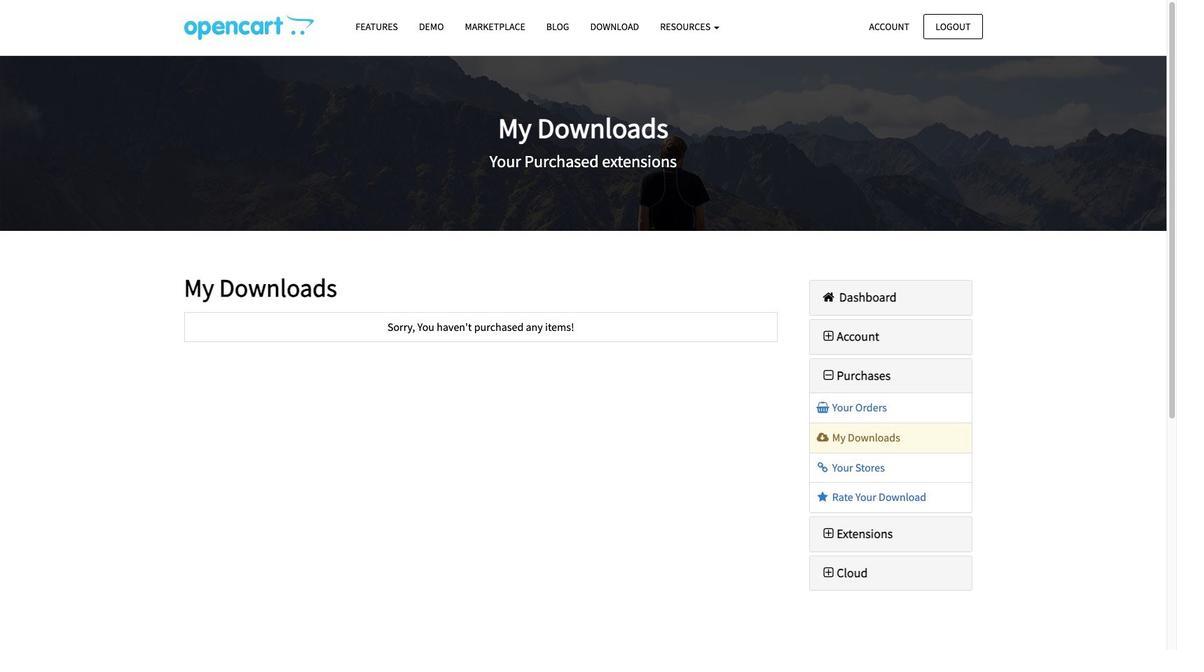 Task type: describe. For each thing, give the bounding box(es) containing it.
shopping basket image
[[816, 403, 830, 414]]

cloud download image
[[816, 432, 830, 444]]

1 plus square o image from the top
[[821, 331, 837, 343]]

3 plus square o image from the top
[[821, 567, 837, 580]]

home image
[[821, 292, 837, 304]]



Task type: vqa. For each thing, say whether or not it's contained in the screenshot.
seconds.
no



Task type: locate. For each thing, give the bounding box(es) containing it.
2 plus square o image from the top
[[821, 528, 837, 541]]

2 vertical spatial plus square o image
[[821, 567, 837, 580]]

minus square o image
[[821, 370, 837, 382]]

opencart - downloads image
[[184, 15, 314, 40]]

1 vertical spatial plus square o image
[[821, 528, 837, 541]]

0 vertical spatial plus square o image
[[821, 331, 837, 343]]

plus square o image
[[821, 331, 837, 343], [821, 528, 837, 541], [821, 567, 837, 580]]

link image
[[816, 462, 830, 473]]

star image
[[816, 492, 830, 503]]



